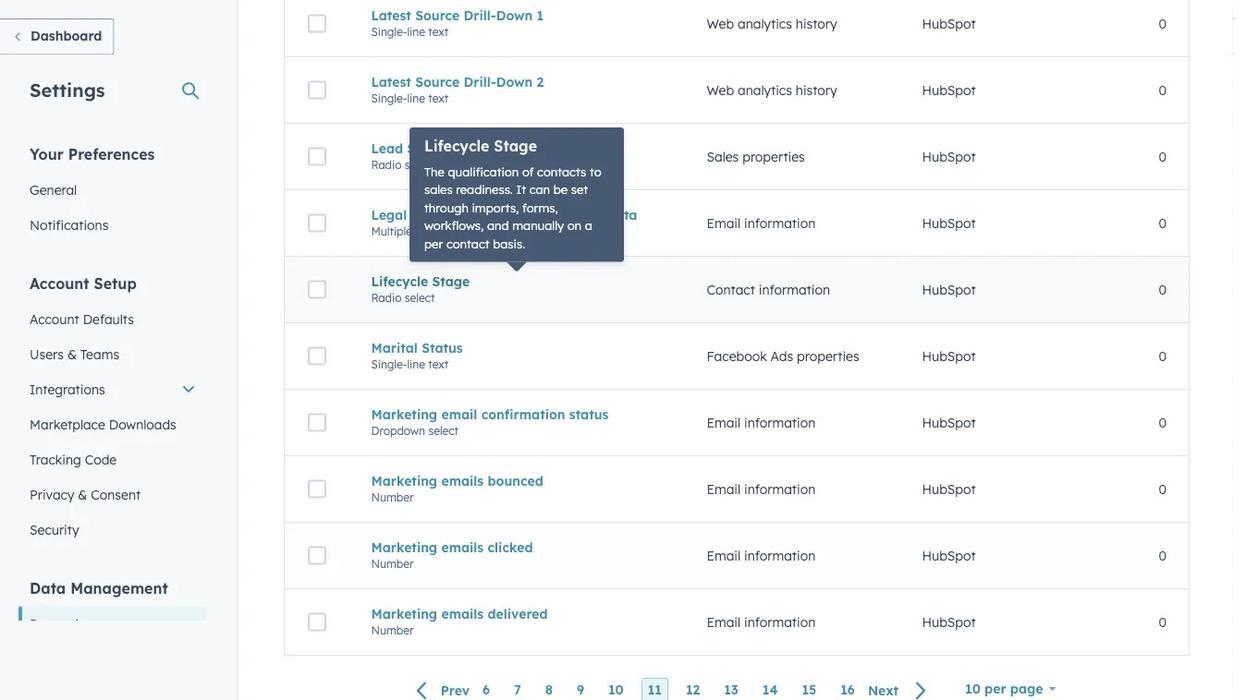 Task type: locate. For each thing, give the bounding box(es) containing it.
2 vertical spatial single-
[[371, 358, 407, 371]]

drill- inside 'latest source drill-down 2 single-line text'
[[464, 74, 496, 90]]

8 hubspot from the top
[[922, 481, 976, 498]]

latest inside latest source drill-down 1 single-line text
[[371, 7, 411, 23]]

single- down marital
[[371, 358, 407, 371]]

1 vertical spatial radio
[[371, 291, 402, 305]]

radio down lead on the left top
[[371, 158, 402, 172]]

emails inside marketing emails clicked number
[[441, 540, 484, 556]]

down left 1
[[496, 7, 533, 23]]

number inside 'marketing emails delivered number'
[[371, 624, 414, 638]]

1 vertical spatial account
[[30, 311, 79, 327]]

integrations
[[30, 381, 105, 398]]

source
[[415, 7, 460, 23], [415, 74, 460, 90]]

tracking code
[[30, 452, 117, 468]]

2 analytics from the top
[[738, 82, 792, 98]]

0 for marital status
[[1159, 348, 1167, 364]]

0 vertical spatial latest
[[371, 7, 411, 23]]

2 number from the top
[[371, 557, 414, 571]]

information for legal basis for processing contact's data
[[744, 215, 816, 231]]

stage for lifecycle stage the qualification of contacts to sales readiness. it can be set through imports, forms, workflows, and manually on a per contact basis.
[[494, 137, 537, 155]]

latest for latest source drill-down 1
[[371, 7, 411, 23]]

emails
[[441, 473, 484, 489], [441, 540, 484, 556], [441, 606, 484, 622]]

text for latest source drill-down 1
[[428, 25, 449, 39]]

4 marketing from the top
[[371, 606, 437, 622]]

lifecycle
[[424, 137, 489, 155], [371, 273, 428, 290]]

2 source from the top
[[415, 74, 460, 90]]

2 hubspot from the top
[[922, 82, 976, 98]]

2 single- from the top
[[371, 91, 407, 105]]

latest for latest source drill-down 2
[[371, 74, 411, 90]]

security link
[[18, 513, 207, 548]]

marketing email confirmation status button
[[371, 407, 662, 423]]

0 vertical spatial select
[[405, 158, 435, 172]]

analytics for 1
[[738, 15, 792, 32]]

10
[[965, 681, 981, 697], [608, 682, 624, 699]]

3 line from the top
[[407, 358, 425, 371]]

lifecycle up the at the left top
[[424, 137, 489, 155]]

text up 'latest source drill-down 2 single-line text'
[[428, 25, 449, 39]]

lifecycle for lifecycle stage radio select
[[371, 273, 428, 290]]

3 number from the top
[[371, 624, 414, 638]]

1 down from the top
[[496, 7, 533, 23]]

5 email from the top
[[707, 615, 741, 631]]

properties right sales
[[743, 149, 805, 165]]

line up 'latest source drill-down 2 single-line text'
[[407, 25, 425, 39]]

radio up marital
[[371, 291, 402, 305]]

7 0 from the top
[[1159, 415, 1167, 431]]

lead status radio select
[[371, 140, 448, 172]]

information
[[744, 215, 816, 231], [759, 282, 830, 298], [744, 415, 816, 431], [744, 481, 816, 498], [744, 548, 816, 564], [744, 615, 816, 631]]

0 vertical spatial web
[[707, 15, 734, 32]]

consent
[[91, 487, 141, 503]]

account defaults
[[30, 311, 134, 327]]

down left 2
[[496, 74, 533, 90]]

7 hubspot from the top
[[922, 415, 976, 431]]

0 horizontal spatial stage
[[432, 273, 470, 290]]

10 per page button
[[953, 671, 1068, 701]]

single- inside marital status single-line text
[[371, 358, 407, 371]]

2 account from the top
[[30, 311, 79, 327]]

text inside 'latest source drill-down 2 single-line text'
[[428, 91, 449, 105]]

marketplace
[[30, 416, 105, 433]]

1 horizontal spatial stage
[[494, 137, 537, 155]]

2 drill- from the top
[[464, 74, 496, 90]]

2 history from the top
[[796, 82, 837, 98]]

1 vertical spatial source
[[415, 74, 460, 90]]

1 vertical spatial analytics
[[738, 82, 792, 98]]

down inside latest source drill-down 1 single-line text
[[496, 7, 533, 23]]

email information for legal basis for processing contact's data
[[707, 215, 816, 231]]

analytics
[[738, 15, 792, 32], [738, 82, 792, 98]]

6 0 from the top
[[1159, 348, 1167, 364]]

email for marketing emails delivered
[[707, 615, 741, 631]]

3 single- from the top
[[371, 358, 407, 371]]

1 account from the top
[[30, 274, 89, 293]]

emails left bounced
[[441, 473, 484, 489]]

2 marketing from the top
[[371, 473, 437, 489]]

readiness.
[[456, 182, 513, 197]]

1 single- from the top
[[371, 25, 407, 39]]

marketing inside 'marketing emails delivered number'
[[371, 606, 437, 622]]

single-
[[371, 25, 407, 39], [371, 91, 407, 105], [371, 358, 407, 371]]

1 vertical spatial stage
[[432, 273, 470, 290]]

4 0 from the top
[[1159, 215, 1167, 231]]

& inside privacy & consent "link"
[[78, 487, 87, 503]]

marketing for marketing email confirmation status
[[371, 407, 437, 423]]

1 horizontal spatial 10
[[965, 681, 981, 697]]

0 horizontal spatial per
[[424, 236, 443, 251]]

stage inside lifecycle stage radio select
[[432, 273, 470, 290]]

text inside latest source drill-down 1 single-line text
[[428, 25, 449, 39]]

2 web analytics history from the top
[[707, 82, 837, 98]]

2 0 from the top
[[1159, 82, 1167, 98]]

status inside lead status radio select
[[407, 140, 448, 156]]

radio inside lifecycle stage radio select
[[371, 291, 402, 305]]

data management
[[30, 579, 168, 598]]

hubspot for marketing emails clicked
[[922, 548, 976, 564]]

1 vertical spatial status
[[422, 340, 463, 356]]

1 vertical spatial line
[[407, 91, 425, 105]]

hubspot for lifecycle stage
[[922, 282, 976, 298]]

notifications
[[30, 217, 109, 233]]

1 drill- from the top
[[464, 7, 496, 23]]

2 text from the top
[[428, 91, 449, 105]]

single- up lead on the left top
[[371, 91, 407, 105]]

stage inside lifecycle stage the qualification of contacts to sales readiness. it can be set through imports, forms, workflows, and manually on a per contact basis.
[[494, 137, 537, 155]]

email information
[[707, 215, 816, 231], [707, 415, 816, 431], [707, 481, 816, 498], [707, 548, 816, 564], [707, 615, 816, 631]]

3 email from the top
[[707, 481, 741, 498]]

1 vertical spatial select
[[405, 291, 435, 305]]

qualification
[[448, 164, 519, 179]]

1 web from the top
[[707, 15, 734, 32]]

settings
[[30, 78, 105, 101]]

10 inside "popup button"
[[965, 681, 981, 697]]

defaults
[[83, 311, 134, 327]]

1 vertical spatial web
[[707, 82, 734, 98]]

select inside lead status radio select
[[405, 158, 435, 172]]

10 0 from the top
[[1159, 615, 1167, 631]]

text up lead status radio select
[[428, 91, 449, 105]]

status inside marital status single-line text
[[422, 340, 463, 356]]

source down latest source drill-down 1 single-line text
[[415, 74, 460, 90]]

1 latest from the top
[[371, 7, 411, 23]]

information for lifecycle stage
[[759, 282, 830, 298]]

select
[[405, 158, 435, 172], [405, 291, 435, 305], [428, 424, 459, 438]]

6 hubspot from the top
[[922, 348, 976, 364]]

down inside 'latest source drill-down 2 single-line text'
[[496, 74, 533, 90]]

0 vertical spatial radio
[[371, 158, 402, 172]]

1 vertical spatial properties
[[797, 348, 859, 364]]

1 source from the top
[[415, 7, 460, 23]]

emails inside 'marketing emails delivered number'
[[441, 606, 484, 622]]

marketing for marketing emails clicked
[[371, 540, 437, 556]]

select up marital
[[405, 291, 435, 305]]

legal
[[371, 207, 407, 223]]

account defaults link
[[18, 302, 207, 337]]

1 vertical spatial emails
[[441, 540, 484, 556]]

5 hubspot from the top
[[922, 282, 976, 298]]

hubspot for marketing email confirmation status
[[922, 415, 976, 431]]

8 0 from the top
[[1159, 481, 1167, 498]]

marketing emails delivered number
[[371, 606, 548, 638]]

radio
[[371, 158, 402, 172], [371, 291, 402, 305]]

1 vertical spatial lifecycle
[[371, 273, 428, 290]]

1 hubspot from the top
[[922, 15, 976, 32]]

drill- for 1
[[464, 7, 496, 23]]

0 vertical spatial stage
[[494, 137, 537, 155]]

2 email information from the top
[[707, 415, 816, 431]]

properties right the ads
[[797, 348, 859, 364]]

lifecycle inside lifecycle stage the qualification of contacts to sales readiness. it can be set through imports, forms, workflows, and manually on a per contact basis.
[[424, 137, 489, 155]]

0 vertical spatial single-
[[371, 25, 407, 39]]

drill- left 1
[[464, 7, 496, 23]]

0 vertical spatial down
[[496, 7, 533, 23]]

0 vertical spatial history
[[796, 15, 837, 32]]

lifecycle for lifecycle stage the qualification of contacts to sales readiness. it can be set through imports, forms, workflows, and manually on a per contact basis.
[[424, 137, 489, 155]]

lifecycle inside lifecycle stage radio select
[[371, 273, 428, 290]]

stage for lifecycle stage radio select
[[432, 273, 470, 290]]

1 web analytics history from the top
[[707, 15, 837, 32]]

2 web from the top
[[707, 82, 734, 98]]

1 vertical spatial per
[[985, 681, 1006, 697]]

emails for clicked
[[441, 540, 484, 556]]

2 line from the top
[[407, 91, 425, 105]]

lifecycle stage tooltip
[[410, 128, 624, 262]]

single- inside 'latest source drill-down 2 single-line text'
[[371, 91, 407, 105]]

sales properties
[[707, 149, 805, 165]]

information for marketing email confirmation status
[[744, 415, 816, 431]]

line up lead status radio select
[[407, 91, 425, 105]]

status up the at the left top
[[407, 140, 448, 156]]

hubspot for marketing emails bounced
[[922, 481, 976, 498]]

history
[[796, 15, 837, 32], [796, 82, 837, 98]]

account up account defaults
[[30, 274, 89, 293]]

latest source drill-down 1 button
[[371, 7, 662, 23]]

and
[[487, 218, 509, 233]]

marketplace downloads link
[[18, 407, 207, 442]]

0 for legal basis for processing contact's data
[[1159, 215, 1167, 231]]

line down marital
[[407, 358, 425, 371]]

1 vertical spatial &
[[78, 487, 87, 503]]

0 vertical spatial account
[[30, 274, 89, 293]]

basis.
[[493, 236, 525, 251]]

0 vertical spatial line
[[407, 25, 425, 39]]

10 inside button
[[608, 682, 624, 699]]

select inside lifecycle stage radio select
[[405, 291, 435, 305]]

source up 'latest source drill-down 2 single-line text'
[[415, 7, 460, 23]]

1 vertical spatial latest
[[371, 74, 411, 90]]

1 vertical spatial number
[[371, 557, 414, 571]]

5 email information from the top
[[707, 615, 816, 631]]

information for marketing emails clicked
[[744, 548, 816, 564]]

& inside users & teams link
[[67, 346, 77, 362]]

lifecycle stage radio select
[[371, 273, 470, 305]]

dashboard
[[31, 28, 102, 44]]

status
[[569, 407, 609, 423]]

marketing for marketing emails delivered
[[371, 606, 437, 622]]

1 number from the top
[[371, 491, 414, 505]]

emails left "clicked"
[[441, 540, 484, 556]]

1 text from the top
[[428, 25, 449, 39]]

set
[[571, 182, 588, 197]]

account up users
[[30, 311, 79, 327]]

10 per page
[[965, 681, 1043, 697]]

select down email
[[428, 424, 459, 438]]

1 line from the top
[[407, 25, 425, 39]]

drill- left 2
[[464, 74, 496, 90]]

drill- for 2
[[464, 74, 496, 90]]

multiple
[[371, 224, 412, 238]]

0 vertical spatial lifecycle
[[424, 137, 489, 155]]

status
[[407, 140, 448, 156], [422, 340, 463, 356]]

latest source drill-down 2 button
[[371, 74, 662, 90]]

single- for latest source drill-down 1
[[371, 25, 407, 39]]

select inside marketing email confirmation status dropdown select
[[428, 424, 459, 438]]

source for latest source drill-down 1
[[415, 7, 460, 23]]

lifecycle down multiple
[[371, 273, 428, 290]]

3 hubspot from the top
[[922, 149, 976, 165]]

3 0 from the top
[[1159, 149, 1167, 165]]

0 vertical spatial drill-
[[464, 7, 496, 23]]

7 button
[[508, 679, 528, 701]]

4 hubspot from the top
[[922, 215, 976, 231]]

stage up of
[[494, 137, 537, 155]]

per down workflows, in the top left of the page
[[424, 236, 443, 251]]

4 email from the top
[[707, 548, 741, 564]]

1 radio from the top
[[371, 158, 402, 172]]

1 vertical spatial history
[[796, 82, 837, 98]]

1 history from the top
[[796, 15, 837, 32]]

emails left delivered in the bottom left of the page
[[441, 606, 484, 622]]

0 vertical spatial &
[[67, 346, 77, 362]]

2 vertical spatial select
[[428, 424, 459, 438]]

0 vertical spatial status
[[407, 140, 448, 156]]

marketing
[[371, 407, 437, 423], [371, 473, 437, 489], [371, 540, 437, 556], [371, 606, 437, 622]]

down for 1
[[496, 7, 533, 23]]

text up email
[[428, 358, 449, 371]]

2 vertical spatial emails
[[441, 606, 484, 622]]

1 email information from the top
[[707, 215, 816, 231]]

10 right 9
[[608, 682, 624, 699]]

per
[[424, 236, 443, 251], [985, 681, 1006, 697]]

legal basis for processing contact's data button
[[371, 207, 662, 223]]

web analytics history
[[707, 15, 837, 32], [707, 82, 837, 98]]

workflows,
[[424, 218, 484, 233]]

marketing down marketing emails clicked number at the bottom left of the page
[[371, 606, 437, 622]]

marketing inside marketing email confirmation status dropdown select
[[371, 407, 437, 423]]

privacy
[[30, 487, 74, 503]]

3 text from the top
[[428, 358, 449, 371]]

email for marketing emails bounced
[[707, 481, 741, 498]]

2 latest from the top
[[371, 74, 411, 90]]

0 vertical spatial per
[[424, 236, 443, 251]]

select up sales in the top of the page
[[405, 158, 435, 172]]

number up 'marketing emails delivered number'
[[371, 557, 414, 571]]

16 button
[[834, 679, 861, 701]]

line inside 'latest source drill-down 2 single-line text'
[[407, 91, 425, 105]]

1 vertical spatial drill-
[[464, 74, 496, 90]]

0 horizontal spatial 10
[[608, 682, 624, 699]]

10 hubspot from the top
[[922, 615, 976, 631]]

number for marketing emails clicked
[[371, 557, 414, 571]]

9 hubspot from the top
[[922, 548, 976, 564]]

marketing inside marketing emails clicked number
[[371, 540, 437, 556]]

emails inside 'marketing emails bounced number'
[[441, 473, 484, 489]]

0 vertical spatial analytics
[[738, 15, 792, 32]]

hubspot for marital status
[[922, 348, 976, 364]]

radio inside lead status radio select
[[371, 158, 402, 172]]

0 vertical spatial source
[[415, 7, 460, 23]]

1 horizontal spatial &
[[78, 487, 87, 503]]

2 vertical spatial text
[[428, 358, 449, 371]]

latest inside 'latest source drill-down 2 single-line text'
[[371, 74, 411, 90]]

&
[[67, 346, 77, 362], [78, 487, 87, 503]]

2 down from the top
[[496, 74, 533, 90]]

2 vertical spatial number
[[371, 624, 414, 638]]

number inside 'marketing emails bounced number'
[[371, 491, 414, 505]]

2 email from the top
[[707, 415, 741, 431]]

hubspot for marketing emails delivered
[[922, 615, 976, 631]]

contact
[[446, 236, 490, 251]]

2 vertical spatial line
[[407, 358, 425, 371]]

0 vertical spatial number
[[371, 491, 414, 505]]

security
[[30, 522, 79, 538]]

bounced
[[488, 473, 543, 489]]

1 email from the top
[[707, 215, 741, 231]]

number down dropdown
[[371, 491, 414, 505]]

1 vertical spatial single-
[[371, 91, 407, 105]]

1 emails from the top
[[441, 473, 484, 489]]

1 vertical spatial web analytics history
[[707, 82, 837, 98]]

1 vertical spatial down
[[496, 74, 533, 90]]

dropdown
[[371, 424, 425, 438]]

integrations button
[[18, 372, 207, 407]]

number inside marketing emails clicked number
[[371, 557, 414, 571]]

account setup element
[[18, 273, 207, 548]]

2 radio from the top
[[371, 291, 402, 305]]

hubspot
[[922, 15, 976, 32], [922, 82, 976, 98], [922, 149, 976, 165], [922, 215, 976, 231], [922, 282, 976, 298], [922, 348, 976, 364], [922, 415, 976, 431], [922, 481, 976, 498], [922, 548, 976, 564], [922, 615, 976, 631]]

0 for latest source drill-down 1
[[1159, 15, 1167, 32]]

information for marketing emails delivered
[[744, 615, 816, 631]]

1 vertical spatial text
[[428, 91, 449, 105]]

marketing inside 'marketing emails bounced number'
[[371, 473, 437, 489]]

account for account setup
[[30, 274, 89, 293]]

drill- inside latest source drill-down 1 single-line text
[[464, 7, 496, 23]]

line
[[407, 25, 425, 39], [407, 91, 425, 105], [407, 358, 425, 371]]

1 0 from the top
[[1159, 15, 1167, 32]]

marketing down dropdown
[[371, 473, 437, 489]]

through
[[424, 200, 469, 215]]

per inside "popup button"
[[985, 681, 1006, 697]]

users & teams link
[[18, 337, 207, 372]]

status for lead status
[[407, 140, 448, 156]]

marketing up dropdown
[[371, 407, 437, 423]]

web for latest source drill-down 2
[[707, 82, 734, 98]]

4 email information from the top
[[707, 548, 816, 564]]

single- up 'latest source drill-down 2 single-line text'
[[371, 25, 407, 39]]

3 marketing from the top
[[371, 540, 437, 556]]

source inside latest source drill-down 1 single-line text
[[415, 7, 460, 23]]

status for marital status
[[422, 340, 463, 356]]

9 0 from the top
[[1159, 548, 1167, 564]]

stage
[[494, 137, 537, 155], [432, 273, 470, 290]]

down
[[496, 7, 533, 23], [496, 74, 533, 90]]

of
[[522, 164, 534, 179]]

& right privacy
[[78, 487, 87, 503]]

per left page
[[985, 681, 1006, 697]]

0 vertical spatial text
[[428, 25, 449, 39]]

marketing down 'marketing emails bounced number'
[[371, 540, 437, 556]]

your
[[30, 145, 64, 163]]

15
[[802, 682, 817, 699]]

3 email information from the top
[[707, 481, 816, 498]]

0 vertical spatial web analytics history
[[707, 15, 837, 32]]

tracking code link
[[18, 442, 207, 477]]

& right users
[[67, 346, 77, 362]]

code
[[85, 452, 117, 468]]

select for stage
[[405, 291, 435, 305]]

single- inside latest source drill-down 1 single-line text
[[371, 25, 407, 39]]

2 emails from the top
[[441, 540, 484, 556]]

stage down contact
[[432, 273, 470, 290]]

status right marital
[[422, 340, 463, 356]]

source inside 'latest source drill-down 2 single-line text'
[[415, 74, 460, 90]]

line inside latest source drill-down 1 single-line text
[[407, 25, 425, 39]]

number up prev 'button'
[[371, 624, 414, 638]]

processing
[[471, 207, 541, 223]]

10 left page
[[965, 681, 981, 697]]

1 analytics from the top
[[738, 15, 792, 32]]

emails for bounced
[[441, 473, 484, 489]]

data management element
[[18, 578, 207, 701]]

1 horizontal spatial per
[[985, 681, 1006, 697]]

0 for marketing emails clicked
[[1159, 548, 1167, 564]]

0 horizontal spatial &
[[67, 346, 77, 362]]

web for latest source drill-down 1
[[707, 15, 734, 32]]

1 marketing from the top
[[371, 407, 437, 423]]

3 emails from the top
[[441, 606, 484, 622]]

5 0 from the top
[[1159, 282, 1167, 298]]

0 vertical spatial emails
[[441, 473, 484, 489]]

account for account defaults
[[30, 311, 79, 327]]



Task type: vqa. For each thing, say whether or not it's contained in the screenshot.
tenth 'HubSpot' from the bottom
yes



Task type: describe. For each thing, give the bounding box(es) containing it.
be
[[553, 182, 568, 197]]

contact
[[707, 282, 755, 298]]

marketing emails bounced button
[[371, 473, 662, 489]]

for
[[448, 207, 467, 223]]

your preferences
[[30, 145, 155, 163]]

0 for lifecycle stage
[[1159, 282, 1167, 298]]

13
[[724, 682, 738, 699]]

marketing emails bounced number
[[371, 473, 543, 505]]

0 vertical spatial properties
[[743, 149, 805, 165]]

notifications link
[[18, 208, 207, 243]]

line for latest source drill-down 2
[[407, 91, 425, 105]]

next
[[868, 683, 899, 699]]

delivered
[[488, 606, 548, 622]]

& for privacy
[[78, 487, 87, 503]]

marital status single-line text
[[371, 340, 463, 371]]

users
[[30, 346, 64, 362]]

6 button
[[476, 679, 497, 701]]

ads
[[771, 348, 793, 364]]

0 for marketing email confirmation status
[[1159, 415, 1167, 431]]

forms,
[[522, 200, 558, 215]]

to
[[590, 164, 601, 179]]

emails for delivered
[[441, 606, 484, 622]]

web analytics history for latest source drill-down 2
[[707, 82, 837, 98]]

hubspot for latest source drill-down 2
[[922, 82, 976, 98]]

facebook ads properties
[[707, 348, 859, 364]]

1
[[537, 7, 544, 23]]

email for legal basis for processing contact's data
[[707, 215, 741, 231]]

12
[[686, 682, 700, 699]]

email information for marketing emails bounced
[[707, 481, 816, 498]]

history for 1
[[796, 15, 837, 32]]

email
[[441, 407, 477, 423]]

hubspot for lead status
[[922, 149, 976, 165]]

text for latest source drill-down 2
[[428, 91, 449, 105]]

setup
[[94, 274, 137, 293]]

legal basis for processing contact's data multiple checkboxes
[[371, 207, 637, 238]]

9
[[577, 682, 584, 699]]

email information for marketing email confirmation status
[[707, 415, 816, 431]]

0 for marketing emails delivered
[[1159, 615, 1167, 631]]

marital
[[371, 340, 418, 356]]

information for marketing emails bounced
[[744, 481, 816, 498]]

on
[[567, 218, 582, 233]]

hubspot for legal basis for processing contact's data
[[922, 215, 976, 231]]

single- for latest source drill-down 2
[[371, 91, 407, 105]]

hubspot for latest source drill-down 1
[[922, 15, 976, 32]]

email for marketing email confirmation status
[[707, 415, 741, 431]]

general
[[30, 182, 77, 198]]

checkboxes
[[415, 224, 476, 238]]

it
[[516, 182, 526, 197]]

down for 2
[[496, 74, 533, 90]]

10 for 10 per page
[[965, 681, 981, 697]]

prev button
[[406, 679, 476, 701]]

email information for marketing emails delivered
[[707, 615, 816, 631]]

14
[[762, 682, 778, 699]]

select for status
[[405, 158, 435, 172]]

account setup
[[30, 274, 137, 293]]

email information for marketing emails clicked
[[707, 548, 816, 564]]

manually
[[512, 218, 564, 233]]

tracking
[[30, 452, 81, 468]]

imports,
[[472, 200, 519, 215]]

properties
[[30, 616, 92, 632]]

contact's
[[545, 207, 603, 223]]

line inside marital status single-line text
[[407, 358, 425, 371]]

radio for lifecycle
[[371, 291, 402, 305]]

9 button
[[570, 679, 591, 701]]

text inside marital status single-line text
[[428, 358, 449, 371]]

management
[[70, 579, 168, 598]]

a
[[585, 218, 592, 233]]

line for latest source drill-down 1
[[407, 25, 425, 39]]

next button
[[861, 679, 938, 701]]

contact information
[[707, 282, 830, 298]]

page
[[1010, 681, 1043, 697]]

analytics for 2
[[738, 82, 792, 98]]

latest source drill-down 1 single-line text
[[371, 7, 544, 39]]

lifecycle stage button
[[371, 273, 662, 290]]

14 button
[[756, 679, 784, 701]]

0 for latest source drill-down 2
[[1159, 82, 1167, 98]]

data
[[30, 579, 66, 598]]

confirmation
[[481, 407, 565, 423]]

properties link
[[18, 607, 207, 642]]

dashboard link
[[0, 18, 114, 55]]

data
[[607, 207, 637, 223]]

2
[[537, 74, 544, 90]]

lead status button
[[371, 140, 662, 156]]

marketplace downloads
[[30, 416, 176, 433]]

marital status button
[[371, 340, 662, 356]]

your preferences element
[[18, 144, 207, 243]]

history for 2
[[796, 82, 837, 98]]

web analytics history for latest source drill-down 1
[[707, 15, 837, 32]]

10 for 10
[[608, 682, 624, 699]]

email for marketing emails clicked
[[707, 548, 741, 564]]

the
[[424, 164, 445, 179]]

12 button
[[679, 679, 706, 701]]

marketing for marketing emails bounced
[[371, 473, 437, 489]]

pagination navigation
[[406, 679, 938, 701]]

latest source drill-down 2 single-line text
[[371, 74, 544, 105]]

number for marketing emails bounced
[[371, 491, 414, 505]]

16
[[841, 682, 855, 699]]

general link
[[18, 172, 207, 208]]

8 button
[[539, 679, 559, 701]]

per inside lifecycle stage the qualification of contacts to sales readiness. it can be set through imports, forms, workflows, and manually on a per contact basis.
[[424, 236, 443, 251]]

teams
[[80, 346, 119, 362]]

11 button
[[641, 679, 668, 701]]

6
[[483, 682, 490, 699]]

number for marketing emails delivered
[[371, 624, 414, 638]]

& for users
[[67, 346, 77, 362]]

0 for lead status
[[1159, 149, 1167, 165]]

7
[[514, 682, 521, 699]]

0 for marketing emails bounced
[[1159, 481, 1167, 498]]

sales
[[424, 182, 453, 197]]

15 button
[[795, 679, 823, 701]]

marketing email confirmation status dropdown select
[[371, 407, 609, 438]]

marketing emails clicked number
[[371, 540, 533, 571]]

radio for lead
[[371, 158, 402, 172]]

8
[[545, 682, 553, 699]]

sales
[[707, 149, 739, 165]]

marketing emails clicked button
[[371, 540, 662, 556]]

source for latest source drill-down 2
[[415, 74, 460, 90]]

clicked
[[488, 540, 533, 556]]



